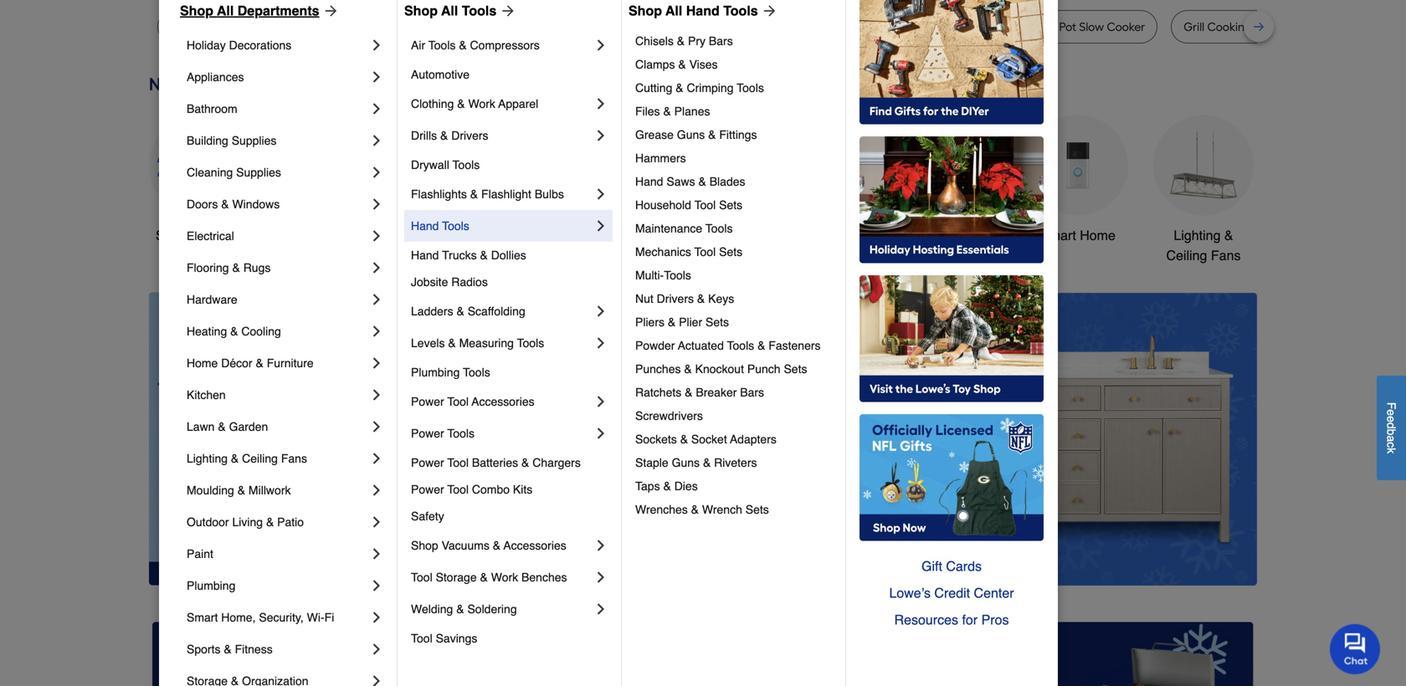 Task type: describe. For each thing, give the bounding box(es) containing it.
household
[[636, 198, 692, 212]]

shop these last-minute gifts. $99 or less. quantities are limited and won't last. image
[[149, 293, 420, 586]]

drills
[[411, 129, 437, 142]]

0 vertical spatial ceiling
[[1167, 248, 1208, 263]]

pliers & plier sets
[[636, 316, 729, 329]]

k
[[1386, 448, 1399, 454]]

microwave countertop
[[501, 20, 623, 34]]

christmas
[[546, 228, 606, 243]]

appliances link
[[187, 61, 368, 93]]

chevron right image for flooring & rugs
[[368, 260, 385, 276]]

triple slow cooker
[[364, 20, 462, 34]]

pros
[[982, 613, 1010, 628]]

supplies for cleaning supplies
[[236, 166, 281, 179]]

all for tools
[[441, 3, 458, 18]]

smart home link
[[1028, 115, 1129, 246]]

chevron right image for building supplies
[[368, 132, 385, 149]]

power for power tool combo kits
[[411, 483, 444, 497]]

plumbing tools
[[411, 366, 491, 379]]

departments
[[238, 3, 320, 18]]

scroll to item #4 image
[[887, 556, 928, 562]]

chisels & pry bars link
[[636, 29, 834, 53]]

chevron right image for flashlights & flashlight bulbs
[[593, 186, 610, 203]]

1 e from the top
[[1386, 410, 1399, 416]]

decorations for holiday
[[229, 39, 292, 52]]

chevron right image for ladders & scaffolding
[[593, 303, 610, 320]]

powder actuated tools & fasteners link
[[636, 334, 834, 358]]

chevron right image for lawn & garden
[[368, 419, 385, 435]]

lowe's credit center
[[890, 586, 1015, 601]]

supplies for building supplies
[[232, 134, 277, 147]]

moulding & millwork
[[187, 484, 291, 497]]

c
[[1386, 442, 1399, 448]]

visit the lowe's toy shop. image
[[860, 276, 1044, 403]]

chevron right image for holiday decorations
[[368, 37, 385, 54]]

1 vertical spatial lighting & ceiling fans
[[187, 452, 307, 466]]

grill
[[1184, 20, 1205, 34]]

find gifts for the diyer. image
[[860, 0, 1044, 125]]

chisels & pry bars
[[636, 34, 733, 48]]

electrical
[[187, 229, 234, 243]]

plier
[[679, 316, 703, 329]]

chevron right image for home décor & furniture
[[368, 355, 385, 372]]

knockout
[[696, 363, 745, 376]]

chargers
[[533, 456, 581, 470]]

breaker
[[696, 386, 737, 399]]

keys
[[709, 292, 735, 306]]

trucks
[[442, 249, 477, 262]]

pliers & plier sets link
[[636, 311, 834, 334]]

ratchets & breaker bars
[[636, 386, 765, 399]]

holiday hosting essentials. image
[[860, 137, 1044, 264]]

welding & soldering
[[411, 603, 517, 616]]

flashlights
[[411, 188, 467, 201]]

shop all tools link
[[405, 1, 517, 21]]

2 horizontal spatial arrow right image
[[1227, 439, 1244, 456]]

& inside "link"
[[698, 292, 705, 306]]

outdoor tools & equipment
[[780, 228, 875, 263]]

chat invite button image
[[1331, 624, 1382, 675]]

1 vertical spatial bathroom
[[924, 228, 982, 243]]

hand inside shop all hand tools link
[[687, 3, 720, 18]]

doors
[[187, 198, 218, 211]]

crock for crock pot cooking pot
[[773, 20, 804, 34]]

tool up welding
[[411, 571, 433, 585]]

mechanics tool sets link
[[636, 240, 834, 264]]

for
[[963, 613, 978, 628]]

drills & drivers
[[411, 129, 489, 142]]

furniture
[[267, 357, 314, 370]]

plumbing for plumbing tools
[[411, 366, 460, 379]]

security,
[[259, 611, 304, 625]]

flashlights & flashlight bulbs
[[411, 188, 564, 201]]

warmer
[[691, 20, 735, 34]]

2 cooker from the left
[[424, 20, 462, 34]]

all for deals
[[190, 228, 205, 243]]

air
[[411, 39, 426, 52]]

chevron right image for power tools
[[593, 425, 610, 442]]

moulding
[[187, 484, 234, 497]]

1 slow from the left
[[170, 20, 195, 34]]

instant pot
[[931, 20, 987, 34]]

ladders
[[411, 305, 454, 318]]

microwave
[[501, 20, 559, 34]]

chevron right image for paint
[[368, 546, 385, 563]]

up to 35 percent off select small appliances. image
[[529, 623, 878, 687]]

taps
[[636, 480, 660, 493]]

home décor & furniture link
[[187, 348, 368, 379]]

hammers link
[[636, 147, 834, 170]]

chevron right image for hardware
[[368, 291, 385, 308]]

plumbing for plumbing
[[187, 580, 236, 593]]

hand for tools
[[411, 219, 439, 233]]

punch
[[748, 363, 781, 376]]

household tool sets link
[[636, 193, 834, 217]]

tools inside 'link'
[[429, 39, 456, 52]]

chevron right image for shop vacuums & accessories
[[593, 538, 610, 554]]

food warmer
[[661, 20, 735, 34]]

pot for crock pot slow cooker
[[1060, 20, 1077, 34]]

shop all departments link
[[180, 1, 340, 21]]

3 cooker from the left
[[1108, 20, 1146, 34]]

clamps & vises link
[[636, 53, 834, 76]]

christmas decorations
[[540, 228, 612, 263]]

nut drivers & keys link
[[636, 287, 834, 311]]

bulbs
[[535, 188, 564, 201]]

guns for grease
[[677, 128, 705, 142]]

1 vertical spatial accessories
[[504, 539, 567, 553]]

chevron right image for welding & soldering
[[593, 601, 610, 618]]

crock for crock pot slow cooker
[[1026, 20, 1057, 34]]

shop for shop all tools
[[405, 3, 438, 18]]

multi-
[[636, 269, 664, 282]]

dies
[[675, 480, 698, 493]]

warming
[[1300, 20, 1350, 34]]

credit
[[935, 586, 971, 601]]

punches & knockout punch sets link
[[636, 358, 834, 381]]

f
[[1386, 403, 1399, 410]]

drywall tools link
[[411, 152, 610, 178]]

mechanics tool sets
[[636, 245, 743, 259]]

tool for power tool accessories
[[448, 395, 469, 409]]

hand for trucks
[[411, 249, 439, 262]]

maintenance tools link
[[636, 217, 834, 240]]

lawn & garden link
[[187, 411, 368, 443]]

scaffolding
[[468, 305, 526, 318]]

crock pot slow cooker
[[1026, 20, 1146, 34]]

deals
[[209, 228, 243, 243]]

1 vertical spatial lighting
[[187, 452, 228, 466]]

hand for saws
[[636, 175, 664, 188]]

tool savings link
[[411, 626, 610, 652]]

pot for instant pot
[[970, 20, 987, 34]]

heating & cooling
[[187, 325, 281, 338]]

appliances
[[187, 70, 244, 84]]

chevron right image for appliances
[[368, 69, 385, 85]]

plumbing tools link
[[411, 359, 610, 386]]

multi-tools
[[636, 269, 692, 282]]

sockets
[[636, 433, 677, 446]]

maintenance
[[636, 222, 703, 235]]

2 e from the top
[[1386, 416, 1399, 423]]

home inside home décor & furniture link
[[187, 357, 218, 370]]

outdoor for outdoor living & patio
[[187, 516, 229, 529]]

new deals every day during 25 days of deals image
[[149, 70, 1258, 98]]

hand tools
[[411, 219, 470, 233]]

lighting inside lighting & ceiling fans
[[1175, 228, 1221, 243]]

3 pot from the left
[[875, 20, 892, 34]]

power tool combo kits link
[[411, 477, 610, 503]]

scroll to item #5 element
[[928, 554, 971, 564]]

sets down fasteners
[[784, 363, 808, 376]]

tool storage & work benches
[[411, 571, 567, 585]]

radios
[[452, 276, 488, 289]]

officially licensed n f l gifts. shop now. image
[[860, 415, 1044, 542]]

power for power tools
[[411, 427, 444, 441]]

0 horizontal spatial fans
[[281, 452, 307, 466]]

shop for shop vacuums & accessories
[[411, 539, 439, 553]]

chevron right image for plumbing
[[368, 578, 385, 595]]



Task type: vqa. For each thing, say whether or not it's contained in the screenshot.
# related to Mute Step White Aspen 20-mil x 7-in W x 48-in L Waterproof and Water Resistant Interlocking Luxury Vinyl Plank Flooring (24.03-sq ft/ Carton)
no



Task type: locate. For each thing, give the bounding box(es) containing it.
1 horizontal spatial lighting & ceiling fans
[[1167, 228, 1242, 263]]

automotive link
[[411, 61, 610, 88]]

clamps
[[636, 58, 675, 71]]

all left the deals
[[190, 228, 205, 243]]

1 vertical spatial ceiling
[[242, 452, 278, 466]]

& inside outdoor tools & equipment
[[866, 228, 875, 243]]

0 horizontal spatial smart
[[187, 611, 218, 625]]

storage
[[436, 571, 477, 585]]

holiday
[[187, 39, 226, 52]]

0 horizontal spatial drivers
[[452, 129, 489, 142]]

chevron right image for moulding & millwork
[[368, 482, 385, 499]]

hardware
[[187, 293, 238, 307]]

1 vertical spatial kitchen
[[187, 389, 226, 402]]

1 horizontal spatial plumbing
[[411, 366, 460, 379]]

pry
[[688, 34, 706, 48]]

sets down taps & dies 'link'
[[746, 503, 769, 517]]

1 vertical spatial lighting & ceiling fans link
[[187, 443, 368, 475]]

bars down punch
[[741, 386, 765, 399]]

up to 40 percent off select vanities. plus get free local delivery on select vanities. image
[[446, 293, 1258, 586]]

flashlight
[[482, 188, 532, 201]]

1 horizontal spatial bathroom link
[[903, 115, 1003, 246]]

outdoor down moulding
[[187, 516, 229, 529]]

power up safety
[[411, 483, 444, 497]]

1 vertical spatial shop
[[411, 539, 439, 553]]

decorations for christmas
[[540, 248, 612, 263]]

home inside smart home link
[[1081, 228, 1116, 243]]

1 pot from the left
[[309, 20, 326, 34]]

batteries
[[472, 456, 519, 470]]

chevron right image for doors & windows
[[368, 196, 385, 213]]

levels & measuring tools
[[411, 337, 545, 350]]

accessories
[[472, 395, 535, 409], [504, 539, 567, 553]]

& inside 'link'
[[459, 39, 467, 52]]

kitchen link
[[187, 379, 368, 411]]

0 horizontal spatial outdoor
[[187, 516, 229, 529]]

chisels
[[636, 34, 674, 48]]

1 vertical spatial outdoor
[[187, 516, 229, 529]]

garden
[[229, 420, 268, 434]]

measuring
[[459, 337, 514, 350]]

0 vertical spatial smart
[[1041, 228, 1077, 243]]

1 horizontal spatial kitchen
[[654, 228, 698, 243]]

3 power from the top
[[411, 456, 444, 470]]

shop up the chisels
[[629, 3, 662, 18]]

sets inside 'link'
[[720, 198, 743, 212]]

0 horizontal spatial shop
[[156, 228, 187, 243]]

0 horizontal spatial lighting & ceiling fans
[[187, 452, 307, 466]]

supplies up windows
[[236, 166, 281, 179]]

drivers down clothing & work apparel at the top
[[452, 129, 489, 142]]

resources for pros
[[895, 613, 1010, 628]]

pot
[[309, 20, 326, 34], [807, 20, 824, 34], [875, 20, 892, 34], [970, 20, 987, 34], [1060, 20, 1077, 34]]

chevron right image for levels & measuring tools
[[593, 335, 610, 352]]

all up food
[[666, 3, 683, 18]]

resources
[[895, 613, 959, 628]]

d
[[1386, 423, 1399, 429]]

hand inside hand tools link
[[411, 219, 439, 233]]

chevron right image for clothing & work apparel
[[593, 95, 610, 112]]

0 vertical spatial bars
[[709, 34, 733, 48]]

kitchen for kitchen faucets
[[654, 228, 698, 243]]

guns
[[677, 128, 705, 142], [672, 456, 700, 470]]

tools inside outdoor tools & equipment
[[832, 228, 863, 243]]

chevron right image for air tools & compressors
[[593, 37, 610, 54]]

1 horizontal spatial cooker
[[424, 20, 462, 34]]

lawn
[[187, 420, 215, 434]]

0 vertical spatial fans
[[1212, 248, 1242, 263]]

0 vertical spatial decorations
[[229, 39, 292, 52]]

chevron right image for smart home, security, wi-fi
[[368, 610, 385, 626]]

tool up power tool combo kits
[[448, 456, 469, 470]]

e up d
[[1386, 410, 1399, 416]]

files & planes
[[636, 105, 711, 118]]

2 power from the top
[[411, 427, 444, 441]]

smart for smart home
[[1041, 228, 1077, 243]]

doors & windows
[[187, 198, 280, 211]]

chevron right image for bathroom
[[368, 100, 385, 117]]

smart for smart home, security, wi-fi
[[187, 611, 218, 625]]

1 vertical spatial drivers
[[657, 292, 694, 306]]

3 shop from the left
[[629, 3, 662, 18]]

1 cooker from the left
[[198, 20, 236, 34]]

tool for household tool sets
[[695, 198, 716, 212]]

power for power tool accessories
[[411, 395, 444, 409]]

guns down planes at the top
[[677, 128, 705, 142]]

2 slow from the left
[[396, 20, 421, 34]]

0 horizontal spatial kitchen
[[187, 389, 226, 402]]

tool for power tool batteries & chargers
[[448, 456, 469, 470]]

4 power from the top
[[411, 483, 444, 497]]

safety link
[[411, 503, 610, 530]]

pot for crock pot
[[309, 20, 326, 34]]

shop for shop all deals
[[156, 228, 187, 243]]

accessories up the benches
[[504, 539, 567, 553]]

guns up dies
[[672, 456, 700, 470]]

f e e d b a c k button
[[1378, 376, 1407, 481]]

plumbing
[[411, 366, 460, 379], [187, 580, 236, 593]]

b
[[1386, 429, 1399, 436]]

1 power from the top
[[411, 395, 444, 409]]

decorations down shop all departments link
[[229, 39, 292, 52]]

holiday decorations
[[187, 39, 292, 52]]

crock right instant pot
[[1026, 20, 1057, 34]]

1 crock from the left
[[275, 20, 306, 34]]

plumbing inside 'link'
[[411, 366, 460, 379]]

heating & cooling link
[[187, 316, 368, 348]]

0 horizontal spatial decorations
[[229, 39, 292, 52]]

0 horizontal spatial bathroom
[[187, 102, 238, 116]]

1 vertical spatial work
[[491, 571, 519, 585]]

0 vertical spatial outdoor
[[780, 228, 828, 243]]

shop up triple slow cooker
[[405, 3, 438, 18]]

tool down welding
[[411, 632, 433, 646]]

1 vertical spatial fans
[[281, 452, 307, 466]]

bars down warmer
[[709, 34, 733, 48]]

automotive
[[411, 68, 470, 81]]

e up the b
[[1386, 416, 1399, 423]]

center
[[974, 586, 1015, 601]]

power down power tools at the left bottom
[[411, 456, 444, 470]]

0 horizontal spatial lighting & ceiling fans link
[[187, 443, 368, 475]]

2 horizontal spatial crock
[[1026, 20, 1057, 34]]

1 vertical spatial home
[[187, 357, 218, 370]]

doors & windows link
[[187, 188, 368, 220]]

resources for pros link
[[860, 607, 1044, 634]]

bathroom
[[187, 102, 238, 116], [924, 228, 982, 243]]

powder actuated tools & fasteners
[[636, 339, 821, 353]]

0 horizontal spatial arrow right image
[[497, 3, 517, 19]]

hammers
[[636, 152, 686, 165]]

0 horizontal spatial bathroom link
[[187, 93, 368, 125]]

sports & fitness link
[[187, 634, 368, 666]]

chevron right image for kitchen
[[368, 387, 385, 404]]

0 horizontal spatial lighting
[[187, 452, 228, 466]]

chevron right image for electrical
[[368, 228, 385, 245]]

sports
[[187, 643, 221, 657]]

arrow right image inside shop all hand tools link
[[758, 3, 779, 19]]

sets down faucets
[[720, 245, 743, 259]]

1 vertical spatial supplies
[[236, 166, 281, 179]]

chevron right image for sports & fitness
[[368, 642, 385, 658]]

0 horizontal spatial ceiling
[[242, 452, 278, 466]]

plumbing down paint
[[187, 580, 236, 593]]

0 horizontal spatial slow
[[170, 20, 195, 34]]

hand up jobsite
[[411, 249, 439, 262]]

power inside "link"
[[411, 427, 444, 441]]

hand trucks & dollies
[[411, 249, 527, 262]]

1 horizontal spatial cooking
[[1208, 20, 1253, 34]]

1 horizontal spatial fans
[[1212, 248, 1242, 263]]

mechanics
[[636, 245, 692, 259]]

shop for shop all hand tools
[[629, 3, 662, 18]]

sports & fitness
[[187, 643, 273, 657]]

all for hand
[[666, 3, 683, 18]]

arrow right image inside shop all tools link
[[497, 3, 517, 19]]

hand inside hand saws & blades link
[[636, 175, 664, 188]]

hand down hammers
[[636, 175, 664, 188]]

2 cooking from the left
[[1208, 20, 1253, 34]]

ratchets
[[636, 386, 682, 399]]

ratchets & breaker bars link
[[636, 381, 834, 405]]

crock up 'clamps & vises' link
[[773, 20, 804, 34]]

arrow right image for shop all tools
[[497, 3, 517, 19]]

chevron right image for drills & drivers
[[593, 127, 610, 144]]

shop all deals
[[156, 228, 243, 243]]

crock
[[275, 20, 306, 34], [773, 20, 804, 34], [1026, 20, 1057, 34]]

arrow right image for shop all hand tools
[[758, 3, 779, 19]]

grease guns & fittings
[[636, 128, 758, 142]]

power up power tools at the left bottom
[[411, 395, 444, 409]]

1 horizontal spatial outdoor
[[780, 228, 828, 243]]

tools inside 'link'
[[463, 366, 491, 379]]

chevron right image
[[368, 37, 385, 54], [593, 37, 610, 54], [593, 95, 610, 112], [368, 100, 385, 117], [368, 164, 385, 181], [368, 196, 385, 213], [368, 260, 385, 276], [593, 335, 610, 352], [368, 387, 385, 404], [368, 419, 385, 435], [368, 482, 385, 499], [368, 514, 385, 531], [368, 578, 385, 595]]

0 vertical spatial lighting & ceiling fans link
[[1154, 115, 1255, 266]]

supplies up cleaning supplies
[[232, 134, 277, 147]]

cooker left grill
[[1108, 20, 1146, 34]]

chevron right image for heating & cooling
[[368, 323, 385, 340]]

work inside clothing & work apparel link
[[469, 97, 496, 111]]

0 vertical spatial lighting
[[1175, 228, 1221, 243]]

staple guns & riveters link
[[636, 451, 834, 475]]

all for departments
[[217, 3, 234, 18]]

kitchen for kitchen
[[187, 389, 226, 402]]

& inside 'link'
[[664, 480, 672, 493]]

bars for ratchets & breaker bars
[[741, 386, 765, 399]]

power for power tool batteries & chargers
[[411, 456, 444, 470]]

tool down plumbing tools
[[448, 395, 469, 409]]

smart home
[[1041, 228, 1116, 243]]

arrow right image
[[320, 3, 340, 19]]

get up to 2 free select tools or batteries when you buy 1 with select purchases. image
[[152, 623, 502, 687]]

outdoor inside outdoor living & patio link
[[187, 516, 229, 529]]

tool for mechanics tool sets
[[695, 245, 716, 259]]

0 vertical spatial supplies
[[232, 134, 277, 147]]

hand down flashlights
[[411, 219, 439, 233]]

1 vertical spatial smart
[[187, 611, 218, 625]]

hand inside hand trucks & dollies link
[[411, 249, 439, 262]]

kitchen up the lawn
[[187, 389, 226, 402]]

tool down hand saws & blades
[[695, 198, 716, 212]]

1 horizontal spatial ceiling
[[1167, 248, 1208, 263]]

drivers up pliers & plier sets
[[657, 292, 694, 306]]

0 vertical spatial home
[[1081, 228, 1116, 243]]

outdoor for outdoor tools & equipment
[[780, 228, 828, 243]]

4 pot from the left
[[970, 20, 987, 34]]

1 horizontal spatial decorations
[[540, 248, 612, 263]]

1 horizontal spatial smart
[[1041, 228, 1077, 243]]

0 horizontal spatial crock
[[275, 20, 306, 34]]

chevron right image for tool storage & work benches
[[593, 569, 610, 586]]

1 vertical spatial decorations
[[540, 248, 612, 263]]

1 vertical spatial plumbing
[[187, 580, 236, 593]]

shop vacuums & accessories
[[411, 539, 567, 553]]

scroll to item #2 image
[[807, 556, 847, 562]]

accessories down plumbing tools 'link'
[[472, 395, 535, 409]]

air tools & compressors
[[411, 39, 540, 52]]

all up slow cooker
[[217, 3, 234, 18]]

pot for crock pot cooking pot
[[807, 20, 824, 34]]

cleaning
[[187, 166, 233, 179]]

1 horizontal spatial arrow right image
[[758, 3, 779, 19]]

2 horizontal spatial slow
[[1080, 20, 1105, 34]]

2 shop from the left
[[405, 3, 438, 18]]

up to 30 percent off select grills and accessories. image
[[905, 623, 1255, 687]]

decorations down 'christmas'
[[540, 248, 612, 263]]

wrenches
[[636, 503, 688, 517]]

0 vertical spatial kitchen
[[654, 228, 698, 243]]

0 vertical spatial bathroom
[[187, 102, 238, 116]]

outdoor living & patio link
[[187, 507, 368, 539]]

sets down blades
[[720, 198, 743, 212]]

crock for crock pot
[[275, 20, 306, 34]]

0 vertical spatial accessories
[[472, 395, 535, 409]]

tools inside "link"
[[448, 427, 475, 441]]

chevron right image for lighting & ceiling fans
[[368, 451, 385, 467]]

2 pot from the left
[[807, 20, 824, 34]]

0 vertical spatial guns
[[677, 128, 705, 142]]

0 horizontal spatial home
[[187, 357, 218, 370]]

crock pot cooking pot
[[773, 20, 892, 34]]

rack
[[1353, 20, 1379, 34]]

0 horizontal spatial shop
[[180, 3, 214, 18]]

lighting
[[1175, 228, 1221, 243], [187, 452, 228, 466]]

screwdrivers
[[636, 410, 703, 423]]

1 horizontal spatial bathroom
[[924, 228, 982, 243]]

chevron right image for cleaning supplies
[[368, 164, 385, 181]]

1 horizontal spatial shop
[[405, 3, 438, 18]]

2 horizontal spatial shop
[[629, 3, 662, 18]]

tool for power tool combo kits
[[448, 483, 469, 497]]

chevron right image for outdoor living & patio
[[368, 514, 385, 531]]

2 crock from the left
[[773, 20, 804, 34]]

plumbing down "levels"
[[411, 366, 460, 379]]

fans inside lighting & ceiling fans
[[1212, 248, 1242, 263]]

3 crock from the left
[[1026, 20, 1057, 34]]

sets down keys
[[706, 316, 729, 329]]

0 vertical spatial lighting & ceiling fans
[[1167, 228, 1242, 263]]

work inside tool storage & work benches link
[[491, 571, 519, 585]]

clothing & work apparel link
[[411, 88, 593, 120]]

guns for staple
[[672, 456, 700, 470]]

cooker up the holiday
[[198, 20, 236, 34]]

outdoor up equipment
[[780, 228, 828, 243]]

1 vertical spatial guns
[[672, 456, 700, 470]]

work down shop vacuums & accessories link in the left bottom of the page
[[491, 571, 519, 585]]

1 shop from the left
[[180, 3, 214, 18]]

bathroom link
[[187, 93, 368, 125], [903, 115, 1003, 246]]

smart
[[1041, 228, 1077, 243], [187, 611, 218, 625]]

3 slow from the left
[[1080, 20, 1105, 34]]

power tools link
[[411, 418, 593, 450]]

shop
[[180, 3, 214, 18], [405, 3, 438, 18], [629, 3, 662, 18]]

0 horizontal spatial bars
[[709, 34, 733, 48]]

hand up food warmer
[[687, 3, 720, 18]]

bars inside chisels & pry bars link
[[709, 34, 733, 48]]

1 vertical spatial bars
[[741, 386, 765, 399]]

drivers inside "link"
[[657, 292, 694, 306]]

clamps & vises
[[636, 58, 718, 71]]

plumbing link
[[187, 570, 368, 602]]

0 horizontal spatial plumbing
[[187, 580, 236, 593]]

shop down doors
[[156, 228, 187, 243]]

1 horizontal spatial lighting & ceiling fans link
[[1154, 115, 1255, 266]]

welding
[[411, 603, 453, 616]]

0 horizontal spatial cooker
[[198, 20, 236, 34]]

cooker
[[198, 20, 236, 34], [424, 20, 462, 34], [1108, 20, 1146, 34]]

shop down safety
[[411, 539, 439, 553]]

tool inside 'link'
[[695, 198, 716, 212]]

1 horizontal spatial home
[[1081, 228, 1116, 243]]

tool left combo
[[448, 483, 469, 497]]

cleaning supplies link
[[187, 157, 368, 188]]

files & planes link
[[636, 100, 834, 123]]

bars for chisels & pry bars
[[709, 34, 733, 48]]

kitchen up mechanics
[[654, 228, 698, 243]]

smart home, security, wi-fi
[[187, 611, 334, 625]]

0 vertical spatial shop
[[156, 228, 187, 243]]

chevron right image for hand tools
[[593, 218, 610, 234]]

crock down the "departments"
[[275, 20, 306, 34]]

power down power tool accessories
[[411, 427, 444, 441]]

tool down kitchen faucets at the top
[[695, 245, 716, 259]]

arrow right image
[[497, 3, 517, 19], [758, 3, 779, 19], [1227, 439, 1244, 456]]

outdoor inside outdoor tools & equipment
[[780, 228, 828, 243]]

equipment
[[795, 248, 859, 263]]

shop for shop all departments
[[180, 3, 214, 18]]

dollies
[[491, 249, 527, 262]]

chevron right image
[[368, 69, 385, 85], [593, 127, 610, 144], [368, 132, 385, 149], [593, 186, 610, 203], [593, 218, 610, 234], [368, 228, 385, 245], [368, 291, 385, 308], [593, 303, 610, 320], [368, 323, 385, 340], [368, 355, 385, 372], [593, 394, 610, 410], [593, 425, 610, 442], [368, 451, 385, 467], [593, 538, 610, 554], [368, 546, 385, 563], [593, 569, 610, 586], [593, 601, 610, 618], [368, 610, 385, 626], [368, 642, 385, 658], [368, 673, 385, 687]]

1 horizontal spatial shop
[[411, 539, 439, 553]]

1 horizontal spatial lighting
[[1175, 228, 1221, 243]]

work left apparel
[[469, 97, 496, 111]]

power
[[411, 395, 444, 409], [411, 427, 444, 441], [411, 456, 444, 470], [411, 483, 444, 497]]

savings
[[436, 632, 478, 646]]

shop up slow cooker
[[180, 3, 214, 18]]

1 horizontal spatial bars
[[741, 386, 765, 399]]

fittings
[[720, 128, 758, 142]]

2 horizontal spatial cooker
[[1108, 20, 1146, 34]]

0 vertical spatial drivers
[[452, 129, 489, 142]]

all up triple slow cooker
[[441, 3, 458, 18]]

chevron right image for power tool accessories
[[593, 394, 610, 410]]

5 pot from the left
[[1060, 20, 1077, 34]]

décor
[[221, 357, 253, 370]]

clothing & work apparel
[[411, 97, 539, 111]]

1 horizontal spatial drivers
[[657, 292, 694, 306]]

actuated
[[678, 339, 724, 353]]

0 vertical spatial work
[[469, 97, 496, 111]]

living
[[232, 516, 263, 529]]

crimping
[[687, 81, 734, 95]]

files
[[636, 105, 660, 118]]

1 cooking from the left
[[827, 20, 872, 34]]

benches
[[522, 571, 567, 585]]

grate
[[1256, 20, 1286, 34]]

1 horizontal spatial crock
[[773, 20, 804, 34]]

0 horizontal spatial cooking
[[827, 20, 872, 34]]

cooker down shop all tools on the left of page
[[424, 20, 462, 34]]

1 horizontal spatial slow
[[396, 20, 421, 34]]

bars inside ratchets & breaker bars link
[[741, 386, 765, 399]]

cleaning supplies
[[187, 166, 281, 179]]

0 vertical spatial plumbing
[[411, 366, 460, 379]]

hand saws & blades link
[[636, 170, 834, 193]]



